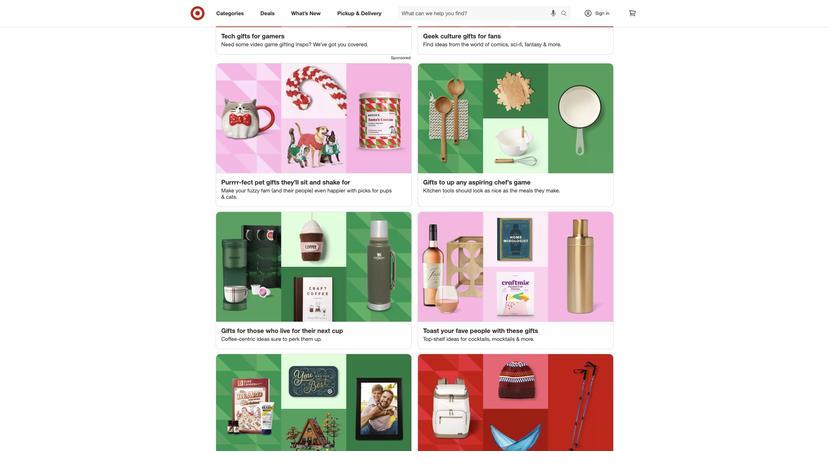 Task type: locate. For each thing, give the bounding box(es) containing it.
chef's
[[494, 178, 512, 186]]

their inside purrrr-fect pet gifts they'll sit and shake for make your fuzzy fam (and their people) even happier with picks for pups & cats.
[[283, 187, 294, 194]]

got
[[329, 41, 336, 48]]

1 horizontal spatial with
[[492, 327, 505, 335]]

comics,
[[491, 41, 509, 48]]

gifts right these
[[525, 327, 538, 335]]

1 horizontal spatial their
[[302, 327, 316, 335]]

1 horizontal spatial your
[[441, 327, 454, 335]]

search button
[[558, 6, 574, 22]]

ideas inside geek culture gifts for fans find ideas from the world of comics, sci-fi, fantasy & more.
[[435, 41, 448, 48]]

0 horizontal spatial game
[[265, 41, 278, 48]]

as
[[485, 187, 490, 194], [503, 187, 508, 194]]

fave
[[456, 327, 468, 335]]

ideas down the those
[[257, 336, 270, 342]]

as left nice
[[485, 187, 490, 194]]

their
[[283, 187, 294, 194], [302, 327, 316, 335]]

cup
[[332, 327, 343, 335]]

0 vertical spatial with
[[347, 187, 357, 194]]

gifts up "world"
[[463, 32, 476, 40]]

0 vertical spatial the
[[461, 41, 469, 48]]

2 as from the left
[[503, 187, 508, 194]]

1 vertical spatial more.
[[521, 336, 535, 342]]

1 vertical spatial gifts
[[221, 327, 235, 335]]

& inside pickup & delivery link
[[356, 10, 360, 16]]

0 vertical spatial their
[[283, 187, 294, 194]]

people
[[470, 327, 490, 335]]

1 vertical spatial your
[[441, 327, 454, 335]]

shelf
[[434, 336, 445, 342]]

gifts for those who live for their next cup coffee-centric ideas sure to perk them up.
[[221, 327, 343, 342]]

game
[[265, 41, 278, 48], [514, 178, 531, 186]]

ideas down culture
[[435, 41, 448, 48]]

to
[[439, 178, 445, 186], [283, 336, 287, 342]]

0 vertical spatial more.
[[548, 41, 562, 48]]

sci-
[[511, 41, 519, 48]]

meals
[[519, 187, 533, 194]]

ideas inside "toast your fave people with these gifts top-shelf ideas for cocktails, mocktails & more."
[[447, 336, 459, 342]]

their up the them
[[302, 327, 316, 335]]

0 horizontal spatial with
[[347, 187, 357, 194]]

toast
[[423, 327, 439, 335]]

0 horizontal spatial the
[[461, 41, 469, 48]]

1 horizontal spatial game
[[514, 178, 531, 186]]

up
[[447, 178, 454, 186]]

gifts up the coffee-
[[221, 327, 235, 335]]

to inside gifts for those who live for their next cup coffee-centric ideas sure to perk them up.
[[283, 336, 287, 342]]

0 horizontal spatial more.
[[521, 336, 535, 342]]

1 horizontal spatial gifts
[[423, 178, 437, 186]]

make
[[221, 187, 234, 194]]

1 horizontal spatial &
[[516, 336, 520, 342]]

in
[[606, 10, 610, 16]]

for down fave
[[461, 336, 467, 342]]

need
[[221, 41, 234, 48]]

aspiring
[[469, 178, 493, 186]]

gifts up kitchen
[[423, 178, 437, 186]]

gifts inside tech gifts for gamers need some video game gifting inspo? we've got you covered.
[[237, 32, 250, 40]]

to down live on the left bottom of the page
[[283, 336, 287, 342]]

nice
[[492, 187, 501, 194]]

for inside tech gifts for gamers need some video game gifting inspo? we've got you covered.
[[252, 32, 260, 40]]

&
[[356, 10, 360, 16], [543, 41, 547, 48], [516, 336, 520, 342]]

fuzzy
[[247, 187, 260, 194]]

0 horizontal spatial their
[[283, 187, 294, 194]]

categories link
[[211, 6, 252, 21]]

1 horizontal spatial the
[[510, 187, 517, 194]]

your inside "toast your fave people with these gifts top-shelf ideas for cocktails, mocktails & more."
[[441, 327, 454, 335]]

more.
[[548, 41, 562, 48], [521, 336, 535, 342]]

with left picks on the left top of the page
[[347, 187, 357, 194]]

coffee-
[[221, 336, 239, 342]]

gifts
[[423, 178, 437, 186], [221, 327, 235, 335]]

and
[[310, 178, 321, 186]]

& right the fantasy
[[543, 41, 547, 48]]

for up of
[[478, 32, 486, 40]]

0 vertical spatial your
[[236, 187, 246, 194]]

game down gamers
[[265, 41, 278, 48]]

to left up
[[439, 178, 445, 186]]

pickup
[[337, 10, 355, 16]]

1 vertical spatial their
[[302, 327, 316, 335]]

1 vertical spatial game
[[514, 178, 531, 186]]

1 as from the left
[[485, 187, 490, 194]]

gifts up some
[[237, 32, 250, 40]]

next
[[317, 327, 330, 335]]

fam
[[261, 187, 270, 194]]

from
[[449, 41, 460, 48]]

more. down these
[[521, 336, 535, 342]]

tools
[[443, 187, 454, 194]]

gifts inside gifts to up any aspiring chef's game kitchen tools should look as nice as the meals they make.
[[423, 178, 437, 186]]

1 horizontal spatial more.
[[548, 41, 562, 48]]

game inside gifts to up any aspiring chef's game kitchen tools should look as nice as the meals they make.
[[514, 178, 531, 186]]

1 vertical spatial the
[[510, 187, 517, 194]]

people)
[[295, 187, 313, 194]]

inspo?
[[296, 41, 312, 48]]

for up video
[[252, 32, 260, 40]]

their down they'll
[[283, 187, 294, 194]]

find
[[423, 41, 433, 48]]

& inside "toast your fave people with these gifts top-shelf ideas for cocktails, mocktails & more."
[[516, 336, 520, 342]]

1 horizontal spatial to
[[439, 178, 445, 186]]

your up 'shelf'
[[441, 327, 454, 335]]

the left meals
[[510, 187, 517, 194]]

sign in
[[595, 10, 610, 16]]

your inside purrrr-fect pet gifts they'll sit and shake for make your fuzzy fam (and their people) even happier with picks for pups & cats.
[[236, 187, 246, 194]]

gifts inside gifts for those who live for their next cup coffee-centric ideas sure to perk them up.
[[221, 327, 235, 335]]

0 vertical spatial &
[[356, 10, 360, 16]]

2 vertical spatial &
[[516, 336, 520, 342]]

fantasy
[[525, 41, 542, 48]]

1 vertical spatial to
[[283, 336, 287, 342]]

gifts up (and
[[266, 178, 280, 186]]

0 vertical spatial gifts
[[423, 178, 437, 186]]

sure
[[271, 336, 281, 342]]

1 horizontal spatial as
[[503, 187, 508, 194]]

cocktails,
[[468, 336, 491, 342]]

with up mocktails
[[492, 327, 505, 335]]

gifting
[[279, 41, 294, 48]]

them
[[301, 336, 313, 342]]

more. right the fantasy
[[548, 41, 562, 48]]

ideas down fave
[[447, 336, 459, 342]]

2 horizontal spatial &
[[543, 41, 547, 48]]

with inside "toast your fave people with these gifts top-shelf ideas for cocktails, mocktails & more."
[[492, 327, 505, 335]]

for
[[252, 32, 260, 40], [478, 32, 486, 40], [342, 178, 350, 186], [372, 187, 378, 194], [237, 327, 245, 335], [292, 327, 300, 335], [461, 336, 467, 342]]

0 horizontal spatial &
[[356, 10, 360, 16]]

your
[[236, 187, 246, 194], [441, 327, 454, 335]]

game inside tech gifts for gamers need some video game gifting inspo? we've got you covered.
[[265, 41, 278, 48]]

ideas
[[435, 41, 448, 48], [257, 336, 270, 342], [447, 336, 459, 342]]

mocktails
[[492, 336, 515, 342]]

toast your fave people with these gifts top-shelf ideas for cocktails, mocktails & more.
[[423, 327, 538, 342]]

for up centric
[[237, 327, 245, 335]]

with
[[347, 187, 357, 194], [492, 327, 505, 335]]

& down these
[[516, 336, 520, 342]]

0 vertical spatial to
[[439, 178, 445, 186]]

tech gifts for gamers need some video game gifting inspo? we've got you covered.
[[221, 32, 368, 48]]

gifts for gifts to up any aspiring chef's game
[[423, 178, 437, 186]]

0 horizontal spatial your
[[236, 187, 246, 194]]

0 horizontal spatial gifts
[[221, 327, 235, 335]]

0 vertical spatial game
[[265, 41, 278, 48]]

the
[[461, 41, 469, 48], [510, 187, 517, 194]]

1 vertical spatial &
[[543, 41, 547, 48]]

purrrr-fect pet gifts they'll sit and shake for make your fuzzy fam (and their people) even happier with picks for pups & cats.
[[221, 178, 392, 200]]

as down chef's at right
[[503, 187, 508, 194]]

0 horizontal spatial as
[[485, 187, 490, 194]]

gifts
[[237, 32, 250, 40], [463, 32, 476, 40], [266, 178, 280, 186], [525, 327, 538, 335]]

the right from
[[461, 41, 469, 48]]

1 vertical spatial with
[[492, 327, 505, 335]]

game up meals
[[514, 178, 531, 186]]

what's new link
[[286, 6, 329, 21]]

0 horizontal spatial to
[[283, 336, 287, 342]]

centric
[[239, 336, 255, 342]]

your down "fect"
[[236, 187, 246, 194]]

covered.
[[348, 41, 368, 48]]

& right pickup
[[356, 10, 360, 16]]

to inside gifts to up any aspiring chef's game kitchen tools should look as nice as the meals they make.
[[439, 178, 445, 186]]

sit
[[301, 178, 308, 186]]



Task type: vqa. For each thing, say whether or not it's contained in the screenshot.
people
yes



Task type: describe. For each thing, give the bounding box(es) containing it.
gifts inside geek culture gifts for fans find ideas from the world of comics, sci-fi, fantasy & more.
[[463, 32, 476, 40]]

what's
[[291, 10, 308, 16]]

for inside geek culture gifts for fans find ideas from the world of comics, sci-fi, fantasy & more.
[[478, 32, 486, 40]]

world
[[470, 41, 483, 48]]

even
[[315, 187, 326, 194]]

pups
[[380, 187, 392, 194]]

search
[[558, 10, 574, 17]]

perk
[[289, 336, 300, 342]]

for up perk
[[292, 327, 300, 335]]

with inside purrrr-fect pet gifts they'll sit and shake for make your fuzzy fam (and their people) even happier with picks for pups & cats.
[[347, 187, 357, 194]]

(and
[[272, 187, 282, 194]]

gifts to up any aspiring chef's game kitchen tools should look as nice as the meals they make.
[[423, 178, 560, 194]]

we've
[[313, 41, 327, 48]]

live
[[280, 327, 290, 335]]

ideas inside gifts for those who live for their next cup coffee-centric ideas sure to perk them up.
[[257, 336, 270, 342]]

of
[[485, 41, 490, 48]]

purrrr-
[[221, 178, 242, 186]]

those
[[247, 327, 264, 335]]

picks
[[358, 187, 371, 194]]

shake
[[322, 178, 340, 186]]

delivery
[[361, 10, 382, 16]]

fect
[[242, 178, 253, 186]]

some
[[236, 41, 249, 48]]

deals
[[260, 10, 275, 16]]

any
[[456, 178, 467, 186]]

their inside gifts for those who live for their next cup coffee-centric ideas sure to perk them up.
[[302, 327, 316, 335]]

sign
[[595, 10, 605, 16]]

top-
[[423, 336, 434, 342]]

pickup & delivery link
[[332, 6, 390, 21]]

geek
[[423, 32, 439, 40]]

gifts inside purrrr-fect pet gifts they'll sit and shake for make your fuzzy fam (and their people) even happier with picks for pups & cats.
[[266, 178, 280, 186]]

for up happier
[[342, 178, 350, 186]]

deals link
[[255, 6, 283, 21]]

gifts inside "toast your fave people with these gifts top-shelf ideas for cocktails, mocktails & more."
[[525, 327, 538, 335]]

categories
[[216, 10, 244, 16]]

look
[[473, 187, 483, 194]]

they'll
[[281, 178, 299, 186]]

the inside geek culture gifts for fans find ideas from the world of comics, sci-fi, fantasy & more.
[[461, 41, 469, 48]]

kitchen
[[423, 187, 441, 194]]

who
[[266, 327, 278, 335]]

pet
[[255, 178, 265, 186]]

What can we help you find? suggestions appear below search field
[[398, 6, 563, 21]]

more. inside geek culture gifts for fans find ideas from the world of comics, sci-fi, fantasy & more.
[[548, 41, 562, 48]]

happier
[[327, 187, 345, 194]]

gifts for gifts for those who live for their next cup
[[221, 327, 235, 335]]

more. inside "toast your fave people with these gifts top-shelf ideas for cocktails, mocktails & more."
[[521, 336, 535, 342]]

these
[[507, 327, 523, 335]]

make.
[[546, 187, 560, 194]]

fans
[[488, 32, 501, 40]]

culture
[[440, 32, 461, 40]]

geek culture gifts for fans find ideas from the world of comics, sci-fi, fantasy & more.
[[423, 32, 562, 48]]

sign in link
[[578, 6, 620, 21]]

the inside gifts to up any aspiring chef's game kitchen tools should look as nice as the meals they make.
[[510, 187, 517, 194]]

up.
[[315, 336, 322, 342]]

fi,
[[519, 41, 523, 48]]

for left pups
[[372, 187, 378, 194]]

should
[[456, 187, 472, 194]]

new
[[310, 10, 321, 16]]

gamers
[[262, 32, 285, 40]]

& cats.
[[221, 194, 237, 200]]

you
[[338, 41, 346, 48]]

video
[[250, 41, 263, 48]]

pickup & delivery
[[337, 10, 382, 16]]

for inside "toast your fave people with these gifts top-shelf ideas for cocktails, mocktails & more."
[[461, 336, 467, 342]]

what's new
[[291, 10, 321, 16]]

& inside geek culture gifts for fans find ideas from the world of comics, sci-fi, fantasy & more.
[[543, 41, 547, 48]]

tech
[[221, 32, 235, 40]]

they
[[534, 187, 545, 194]]



